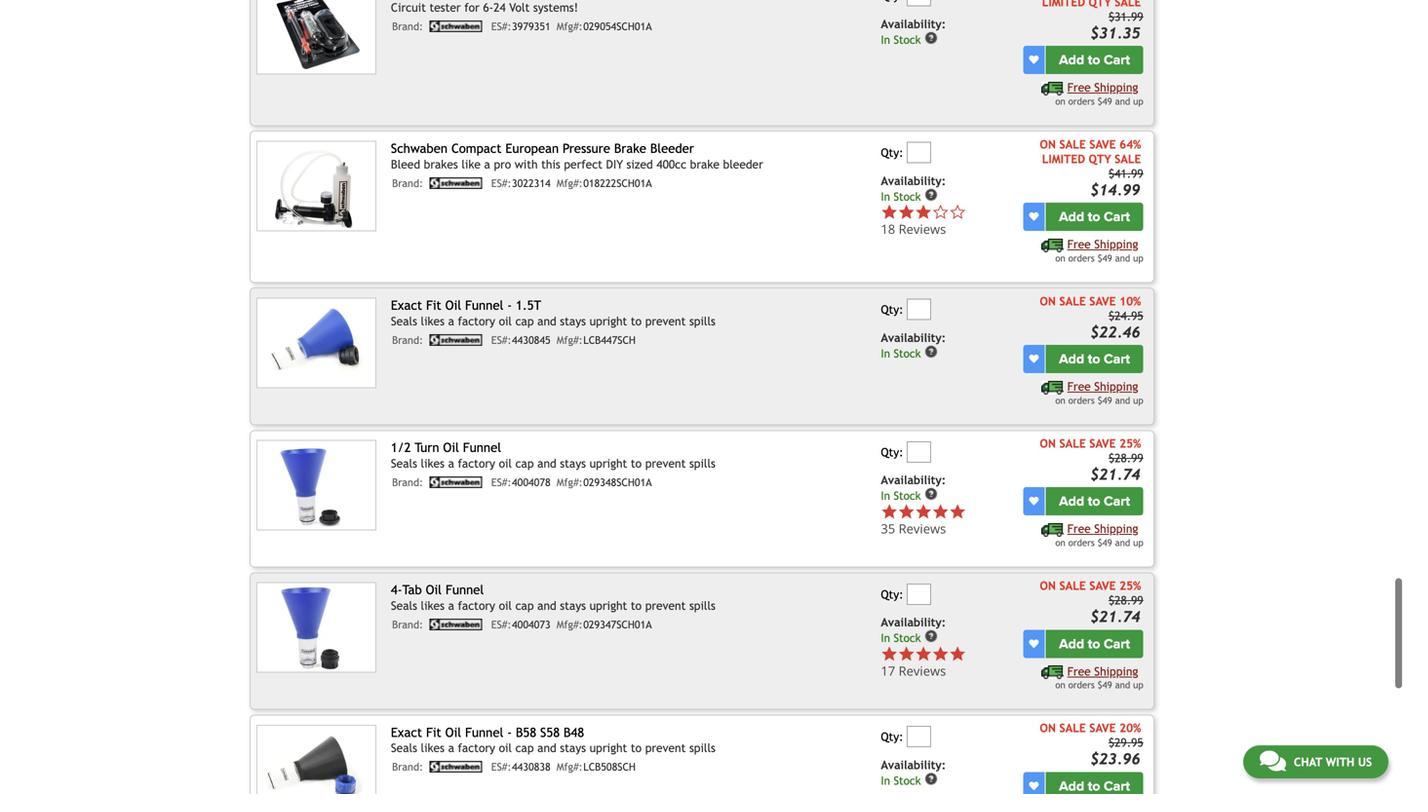 Task type: describe. For each thing, give the bounding box(es) containing it.
likes inside 1/2 turn oil funnel seals likes a factory oil cap and stays upright to prevent spills
[[421, 457, 445, 471]]

3 on from the top
[[1055, 395, 1066, 406]]

and inside 'exact fit oil funnel - 1.5t seals likes a factory oil cap and stays upright to prevent spills'
[[537, 314, 557, 328]]

oil inside exact fit oil funnel - b58 s58 b48 seals likes a factory oil cap and stays upright to prevent spills
[[499, 742, 512, 755]]

es#: for $21.74
[[491, 619, 511, 632]]

a inside 1/2 turn oil funnel seals likes a factory oil cap and stays upright to prevent spills
[[448, 457, 454, 471]]

free shipping image for 17 reviews
[[1042, 666, 1064, 680]]

$21.74 for 35 reviews
[[1090, 466, 1141, 484]]

$49 for 18 reviews
[[1098, 253, 1112, 264]]

es#3979351 - 029054sch01a - schwaben digital circuit tester with test probes - circuit tester for 6-24 volt systems! - schwaben - audi bmw volkswagen mercedes benz mini porsche image
[[256, 0, 377, 74]]

1 schwaben - corporate logo image from the top
[[427, 20, 485, 32]]

es#: 3979351 mfg#: 029054sch01a
[[491, 20, 652, 33]]

$49 for 17 reviews
[[1098, 680, 1112, 691]]

save for 35 reviews
[[1090, 437, 1116, 451]]

1 add from the top
[[1059, 52, 1084, 68]]

tester
[[430, 0, 461, 14]]

$23.96
[[1090, 751, 1141, 769]]

exact fit oil funnel - 1.5t link
[[391, 298, 541, 313]]

reviews for 17 reviews
[[899, 662, 946, 680]]

add to cart button for 35 reviews
[[1046, 488, 1144, 516]]

likes inside exact fit oil funnel - b58 s58 b48 seals likes a factory oil cap and stays upright to prevent spills
[[421, 742, 445, 755]]

on sale save 25% $28.99 $21.74 for 17 reviews
[[1040, 579, 1144, 626]]

3 orders from the top
[[1068, 395, 1095, 406]]

add for 18 reviews
[[1059, 209, 1084, 225]]

add to cart for 17 reviews
[[1059, 636, 1130, 653]]

exact fit oil funnel - b58 s58 b48 seals likes a factory oil cap and stays upright to prevent spills
[[391, 725, 716, 755]]

funnel for $22.46
[[465, 298, 504, 313]]

brand: for $23.96
[[392, 762, 423, 774]]

10%
[[1120, 295, 1141, 308]]

exact fit oil funnel - b58 s58 b48 link
[[391, 725, 584, 740]]

lcb508sch
[[583, 762, 636, 774]]

availability: in stock for sixth 'question sign' 'icon' from the bottom of the page
[[881, 17, 946, 46]]

qty: for 35
[[881, 445, 904, 459]]

availability: in stock for 3rd 'question sign' 'icon' from the top of the page
[[881, 331, 946, 361]]

$31.99 $31.35
[[1090, 10, 1144, 42]]

3 free from the top
[[1067, 380, 1091, 394]]

availability: in stock for second 'question sign' 'icon' from the bottom
[[881, 616, 946, 645]]

availability: in stock for fourth 'question sign' 'icon' from the top
[[881, 474, 946, 503]]

3 question sign image from the top
[[925, 345, 938, 359]]

chat with us link
[[1243, 746, 1389, 779]]

4 schwaben - corporate logo image from the top
[[427, 477, 485, 489]]

add to wish list image for $21.74
[[1029, 497, 1039, 507]]

400cc
[[657, 157, 687, 171]]

free shipping image for $14.99
[[1042, 239, 1064, 253]]

free shipping image for 35 reviews
[[1042, 524, 1064, 537]]

circuit tester for 6-24 volt systems!
[[391, 0, 578, 14]]

funnel for $21.74
[[446, 583, 484, 598]]

es#4430845 - lcb447sch - exact fit oil funnel - 1.5t - seals likes a factory oil cap and stays upright to prevent spills - schwaben - volkswagen image
[[256, 298, 377, 389]]

4004078
[[512, 477, 551, 489]]

on inside on sale save 10% $24.95 $22.46
[[1040, 295, 1056, 308]]

1 up from the top
[[1133, 96, 1144, 107]]

1 add to cart button from the top
[[1046, 46, 1144, 74]]

on sale save 20% $29.95 $23.96
[[1040, 722, 1144, 769]]

for
[[464, 0, 480, 14]]

funnel inside 1/2 turn oil funnel seals likes a factory oil cap and stays upright to prevent spills
[[463, 440, 501, 456]]

brake
[[690, 157, 720, 171]]

sale inside "on sale save 20% $29.95 $23.96"
[[1060, 722, 1086, 736]]

schwaben
[[391, 141, 448, 156]]

up for 35 reviews
[[1133, 538, 1144, 549]]

in for fifth 'question sign' 'icon' from the bottom
[[881, 190, 890, 203]]

1/2 turn oil funnel link
[[391, 440, 501, 456]]

reviews for 18 reviews
[[899, 221, 946, 238]]

prevent inside 4-tab oil funnel seals likes a factory oil cap and stays upright to prevent spills
[[645, 599, 686, 613]]

qty
[[1089, 152, 1111, 166]]

mfg#: for $21.74
[[557, 619, 583, 632]]

to inside 4-tab oil funnel seals likes a factory oil cap and stays upright to prevent spills
[[631, 599, 642, 613]]

sale for 17 reviews
[[1060, 579, 1086, 593]]

factory inside 1/2 turn oil funnel seals likes a factory oil cap and stays upright to prevent spills
[[458, 457, 495, 471]]

perfect
[[564, 157, 603, 171]]

brakes
[[424, 157, 458, 171]]

add to wish list image for $22.46
[[1029, 355, 1039, 364]]

on for 18 reviews
[[1055, 253, 1066, 264]]

and inside 1/2 turn oil funnel seals likes a factory oil cap and stays upright to prevent spills
[[537, 457, 557, 471]]

turn
[[415, 440, 439, 456]]

$41.99
[[1109, 167, 1144, 180]]

1 cart from the top
[[1104, 52, 1130, 68]]

add to wish list image for $31.35
[[1029, 55, 1039, 65]]

cap inside 'exact fit oil funnel - 1.5t seals likes a factory oil cap and stays upright to prevent spills'
[[515, 314, 534, 328]]

circuit
[[391, 0, 426, 14]]

3 $49 from the top
[[1098, 395, 1112, 406]]

$22.46
[[1090, 324, 1141, 341]]

systems!
[[533, 0, 578, 14]]

es#: 4004073 mfg#: 029347sch01a
[[491, 619, 652, 632]]

brand: for $14.99
[[392, 177, 423, 190]]

018222sch01a
[[583, 177, 652, 190]]

1 orders from the top
[[1068, 96, 1095, 107]]

schwaben compact european pressure brake bleeder bleed brakes like a pro with this perfect diy sized 400cc brake bleeder
[[391, 141, 763, 171]]

schwaben - corporate logo image for $14.99
[[427, 177, 485, 189]]

4 question sign image from the top
[[925, 488, 938, 501]]

upright inside 4-tab oil funnel seals likes a factory oil cap and stays upright to prevent spills
[[590, 599, 627, 613]]

3 up from the top
[[1133, 395, 1144, 406]]

upright inside 1/2 turn oil funnel seals likes a factory oil cap and stays upright to prevent spills
[[590, 457, 627, 471]]

es#: 4004078 mfg#: 029348sch01a
[[491, 477, 652, 489]]

5 availability: from the top
[[881, 616, 946, 630]]

oil inside 1/2 turn oil funnel seals likes a factory oil cap and stays upright to prevent spills
[[443, 440, 459, 456]]

4-
[[391, 583, 402, 598]]

1 question sign image from the top
[[925, 31, 938, 45]]

64%
[[1120, 137, 1141, 151]]

sale
[[1115, 152, 1141, 166]]

us
[[1358, 756, 1372, 769]]

shipping for 35 reviews
[[1094, 522, 1138, 536]]

3979351
[[512, 20, 551, 33]]

2 18 reviews link from the top
[[881, 221, 966, 238]]

3022314
[[512, 177, 551, 190]]

qty: for 18
[[881, 146, 904, 160]]

5 qty: from the top
[[881, 730, 904, 744]]

1 horizontal spatial with
[[1326, 756, 1355, 769]]

es#: for $22.46
[[491, 334, 511, 347]]

free for 17 reviews
[[1067, 665, 1091, 679]]

s58
[[540, 725, 560, 740]]

17
[[881, 662, 895, 680]]

chat
[[1294, 756, 1322, 769]]

3 cart from the top
[[1104, 351, 1130, 368]]

1 brand: from the top
[[392, 20, 423, 33]]

free for 18 reviews
[[1067, 238, 1091, 251]]

es#3022314 - 018222sch01a - schwaben compact european pressure brake bleeder - bleed brakes like a pro with this perfect diy sized 400cc brake bleeder - schwaben - audi bmw volkswagen mercedes benz mini image
[[256, 141, 377, 232]]

save for 18 reviews
[[1090, 137, 1116, 151]]

4430838
[[512, 762, 551, 774]]

4430845
[[512, 334, 551, 347]]

029054sch01a
[[583, 20, 652, 33]]

add to cart button for 17 reviews
[[1046, 630, 1144, 659]]

1 17 reviews link from the top
[[881, 646, 1020, 680]]

brake
[[614, 141, 646, 156]]

4-tab oil funnel seals likes a factory oil cap and stays upright to prevent spills
[[391, 583, 716, 613]]

stays inside 1/2 turn oil funnel seals likes a factory oil cap and stays upright to prevent spills
[[560, 457, 586, 471]]

2 availability: from the top
[[881, 174, 946, 188]]

3 add to cart button from the top
[[1046, 345, 1144, 374]]

cap inside 1/2 turn oil funnel seals likes a factory oil cap and stays upright to prevent spills
[[515, 457, 534, 471]]

4 availability: from the top
[[881, 474, 946, 487]]

pressure
[[563, 141, 610, 156]]

2 question sign image from the top
[[925, 188, 938, 202]]

5 question sign image from the top
[[925, 630, 938, 644]]

on sale save 10% $24.95 $22.46
[[1040, 295, 1144, 341]]

1 on from the top
[[1055, 96, 1066, 107]]

$29.95
[[1109, 736, 1144, 750]]

b48
[[564, 725, 584, 740]]

sized
[[627, 157, 653, 171]]

- for $22.46
[[507, 298, 512, 313]]

$14.99
[[1090, 181, 1141, 199]]

save inside "on sale save 20% $29.95 $23.96"
[[1090, 722, 1116, 736]]

1 free shipping image from the top
[[1042, 82, 1064, 95]]

qty: for 17
[[881, 588, 904, 602]]

3 availability: from the top
[[881, 331, 946, 345]]

25% for 35 reviews
[[1120, 437, 1141, 451]]

sale inside on sale save 10% $24.95 $22.46
[[1060, 295, 1086, 308]]

availability: in stock for 6th 'question sign' 'icon' from the top of the page
[[881, 758, 946, 788]]

bleed
[[391, 157, 420, 171]]

6-
[[483, 0, 494, 14]]

exact fit oil funnel - 1.5t seals likes a factory oil cap and stays upright to prevent spills
[[391, 298, 716, 328]]

tab
[[402, 583, 422, 598]]

1 add to cart from the top
[[1059, 52, 1130, 68]]

bleeder
[[650, 141, 694, 156]]

4004073
[[512, 619, 551, 632]]

es#: 4430845 mfg#: lcb447sch
[[491, 334, 636, 347]]

orders for 18 reviews
[[1068, 253, 1095, 264]]

comments image
[[1260, 750, 1286, 773]]

fit for $22.46
[[426, 298, 442, 313]]

3 add to cart from the top
[[1059, 351, 1130, 368]]

free for 35 reviews
[[1067, 522, 1091, 536]]

1 empty star image from the left
[[932, 204, 949, 221]]

029348sch01a
[[583, 477, 652, 489]]

on for 35 reviews
[[1055, 538, 1066, 549]]

fit for $23.96
[[426, 725, 442, 740]]

on for 17 reviews
[[1040, 579, 1056, 593]]

2 17 reviews link from the top
[[881, 662, 966, 680]]

seals inside exact fit oil funnel - b58 s58 b48 seals likes a factory oil cap and stays upright to prevent spills
[[391, 742, 417, 755]]

save inside on sale save 10% $24.95 $22.46
[[1090, 295, 1116, 308]]

1 availability: from the top
[[881, 17, 946, 31]]

$28.99 for 35 reviews
[[1109, 452, 1144, 465]]

prevent inside 1/2 turn oil funnel seals likes a factory oil cap and stays upright to prevent spills
[[645, 457, 686, 471]]

b58
[[516, 725, 536, 740]]

on sale save 25% $28.99 $21.74 for 35 reviews
[[1040, 437, 1144, 484]]

up for 18 reviews
[[1133, 253, 1144, 264]]

2 qty: from the top
[[881, 303, 904, 317]]

schwaben - corporate logo image for $21.74
[[427, 619, 485, 631]]

schwaben compact european pressure brake bleeder link
[[391, 141, 694, 156]]

6 question sign image from the top
[[925, 773, 938, 786]]

upright inside exact fit oil funnel - b58 s58 b48 seals likes a factory oil cap and stays upright to prevent spills
[[590, 742, 627, 755]]

4 es#: from the top
[[491, 477, 511, 489]]

$49 for 35 reviews
[[1098, 538, 1112, 549]]

schwaben - corporate logo image for $22.46
[[427, 334, 485, 346]]

stock for fourth 'question sign' 'icon' from the top
[[894, 490, 921, 503]]

limited
[[1042, 152, 1085, 166]]



Task type: vqa. For each thing, say whether or not it's contained in the screenshot.
17 Reviews
yes



Task type: locate. For each thing, give the bounding box(es) containing it.
029347sch01a
[[583, 619, 652, 632]]

2 free from the top
[[1067, 238, 1091, 251]]

es#4430838 - lcb508sch - exact fit oil funnel - b58 s58 b48 - seals likes a factory oil cap and stays upright to prevent spills - schwaben - bmw mercedes benz image
[[256, 725, 377, 795]]

schwaben - corporate logo image down tester
[[427, 20, 485, 32]]

funnel right turn
[[463, 440, 501, 456]]

oil inside exact fit oil funnel - b58 s58 b48 seals likes a factory oil cap and stays upright to prevent spills
[[445, 725, 461, 740]]

4 free shipping on orders $49 and up from the top
[[1055, 522, 1144, 549]]

funnel
[[465, 298, 504, 313], [463, 440, 501, 456], [446, 583, 484, 598], [465, 725, 504, 740]]

cap up 4004078 at the left of the page
[[515, 457, 534, 471]]

prevent
[[645, 314, 686, 328], [645, 457, 686, 471], [645, 599, 686, 613], [645, 742, 686, 755]]

brand: down exact fit oil funnel - 1.5t link
[[392, 334, 423, 347]]

35 reviews link
[[881, 503, 1020, 538], [881, 520, 966, 538]]

on sale save 25% $28.99 $21.74
[[1040, 437, 1144, 484], [1040, 579, 1144, 626]]

a down 4-tab oil funnel 'link'
[[448, 599, 454, 613]]

$24.95
[[1109, 309, 1144, 323]]

free shipping on orders $49 and up for 18 reviews
[[1055, 238, 1144, 264]]

likes inside 'exact fit oil funnel - 1.5t seals likes a factory oil cap and stays upright to prevent spills'
[[421, 314, 445, 328]]

shipping
[[1094, 80, 1138, 94], [1094, 238, 1138, 251], [1094, 380, 1138, 394], [1094, 522, 1138, 536], [1094, 665, 1138, 679]]

oil down exact fit oil funnel - b58 s58 b48 link
[[499, 742, 512, 755]]

likes inside 4-tab oil funnel seals likes a factory oil cap and stays upright to prevent spills
[[421, 599, 445, 613]]

20%
[[1120, 722, 1141, 736]]

and inside exact fit oil funnel - b58 s58 b48 seals likes a factory oil cap and stays upright to prevent spills
[[537, 742, 557, 755]]

35 reviews
[[881, 520, 946, 538]]

es#: for $23.96
[[491, 762, 511, 774]]

stock for 6th 'question sign' 'icon' from the top of the page
[[894, 775, 921, 788]]

factory inside 4-tab oil funnel seals likes a factory oil cap and stays upright to prevent spills
[[458, 599, 495, 613]]

factory inside exact fit oil funnel - b58 s58 b48 seals likes a factory oil cap and stays upright to prevent spills
[[458, 742, 495, 755]]

mfg#: for $22.46
[[557, 334, 583, 347]]

1 reviews from the top
[[899, 221, 946, 238]]

seals inside 1/2 turn oil funnel seals likes a factory oil cap and stays upright to prevent spills
[[391, 457, 417, 471]]

es#: 3022314 mfg#: 018222sch01a
[[491, 177, 652, 190]]

0 vertical spatial with
[[515, 157, 538, 171]]

-
[[507, 298, 512, 313], [507, 725, 512, 740]]

5 on from the top
[[1040, 722, 1056, 736]]

4 $49 from the top
[[1098, 538, 1112, 549]]

oil
[[499, 314, 512, 328], [499, 457, 512, 471], [499, 599, 512, 613], [499, 742, 512, 755]]

save for 17 reviews
[[1090, 579, 1116, 593]]

2 cart from the top
[[1104, 209, 1130, 225]]

free shipping image
[[1042, 239, 1064, 253], [1042, 381, 1064, 395]]

on for 35 reviews
[[1040, 437, 1056, 451]]

bleeder
[[723, 157, 763, 171]]

2 save from the top
[[1090, 295, 1116, 308]]

add to cart button for 18 reviews
[[1046, 203, 1144, 231]]

2 cap from the top
[[515, 457, 534, 471]]

likes down turn
[[421, 457, 445, 471]]

2 in from the top
[[881, 190, 890, 203]]

mfg#: down 'exact fit oil funnel - 1.5t seals likes a factory oil cap and stays upright to prevent spills'
[[557, 334, 583, 347]]

a down exact fit oil funnel - 1.5t link
[[448, 314, 454, 328]]

add to wish list image
[[1029, 55, 1039, 65], [1029, 355, 1039, 364], [1029, 639, 1039, 649], [1029, 782, 1039, 792]]

4 prevent from the top
[[645, 742, 686, 755]]

upright up lcb447sch
[[590, 314, 627, 328]]

stock for 3rd 'question sign' 'icon' from the top of the page
[[894, 347, 921, 361]]

add to wish list image for $21.74
[[1029, 639, 1039, 649]]

1 - from the top
[[507, 298, 512, 313]]

orders for 35 reviews
[[1068, 538, 1095, 549]]

schwaben - corporate logo image down exact fit oil funnel - b58 s58 b48 link
[[427, 762, 485, 773]]

24
[[494, 0, 506, 14]]

6 availability: from the top
[[881, 758, 946, 772]]

1 vertical spatial on sale save 25% $28.99 $21.74
[[1040, 579, 1144, 626]]

1.5t
[[516, 298, 541, 313]]

2 vertical spatial free shipping image
[[1042, 666, 1064, 680]]

1 on sale save 25% $28.99 $21.74 from the top
[[1040, 437, 1144, 484]]

4 cap from the top
[[515, 742, 534, 755]]

pro
[[494, 157, 511, 171]]

4 factory from the top
[[458, 742, 495, 755]]

4 up from the top
[[1133, 538, 1144, 549]]

1 $28.99 from the top
[[1109, 452, 1144, 465]]

up for 17 reviews
[[1133, 680, 1144, 691]]

stock for second 'question sign' 'icon' from the bottom
[[894, 632, 921, 645]]

free shipping image up on sale save 10% $24.95 $22.46
[[1042, 239, 1064, 253]]

oil right turn
[[443, 440, 459, 456]]

1 vertical spatial exact
[[391, 725, 422, 740]]

oil left b58
[[445, 725, 461, 740]]

oil right tab
[[426, 583, 442, 598]]

18
[[881, 221, 895, 238]]

on inside on sale save 64% limited qty sale $41.99 $14.99
[[1040, 137, 1056, 151]]

0 vertical spatial add to wish list image
[[1029, 212, 1039, 222]]

and inside 4-tab oil funnel seals likes a factory oil cap and stays upright to prevent spills
[[537, 599, 557, 613]]

funnel inside 'exact fit oil funnel - 1.5t seals likes a factory oil cap and stays upright to prevent spills'
[[465, 298, 504, 313]]

a inside 4-tab oil funnel seals likes a factory oil cap and stays upright to prevent spills
[[448, 599, 454, 613]]

cart for 18 reviews
[[1104, 209, 1130, 225]]

mfg#: down 4-tab oil funnel seals likes a factory oil cap and stays upright to prevent spills
[[557, 619, 583, 632]]

in for fourth 'question sign' 'icon' from the top
[[881, 490, 890, 503]]

mfg#: for $14.99
[[557, 177, 583, 190]]

2 oil from the top
[[499, 457, 512, 471]]

1 availability: in stock from the top
[[881, 17, 946, 46]]

availability: in stock
[[881, 17, 946, 46], [881, 174, 946, 203], [881, 331, 946, 361], [881, 474, 946, 503], [881, 616, 946, 645], [881, 758, 946, 788]]

chat with us
[[1294, 756, 1372, 769]]

seals down exact fit oil funnel - 1.5t link
[[391, 314, 417, 328]]

spills inside 4-tab oil funnel seals likes a factory oil cap and stays upright to prevent spills
[[689, 599, 716, 613]]

this
[[541, 157, 560, 171]]

factory down exact fit oil funnel - b58 s58 b48 link
[[458, 742, 495, 755]]

schwaben - corporate logo image down 1/2 turn oil funnel "link"
[[427, 477, 485, 489]]

factory down exact fit oil funnel - 1.5t link
[[458, 314, 495, 328]]

35
[[881, 520, 895, 538]]

17 reviews link
[[881, 646, 1020, 680], [881, 662, 966, 680]]

1 35 reviews link from the top
[[881, 503, 1020, 538]]

add to cart
[[1059, 52, 1130, 68], [1059, 209, 1130, 225], [1059, 351, 1130, 368], [1059, 494, 1130, 510], [1059, 636, 1130, 653]]

3 free shipping on orders $49 and up from the top
[[1055, 380, 1144, 406]]

free shipping image down on sale save 10% $24.95 $22.46
[[1042, 381, 1064, 395]]

qty: down 35
[[881, 588, 904, 602]]

likes down 4-tab oil funnel 'link'
[[421, 599, 445, 613]]

1 shipping from the top
[[1094, 80, 1138, 94]]

- left 1.5t
[[507, 298, 512, 313]]

sale for 35 reviews
[[1060, 437, 1086, 451]]

- inside exact fit oil funnel - b58 s58 b48 seals likes a factory oil cap and stays upright to prevent spills
[[507, 725, 512, 740]]

3 stock from the top
[[894, 347, 921, 361]]

add to wish list image for $23.96
[[1029, 782, 1039, 792]]

1 upright from the top
[[590, 314, 627, 328]]

5 sale from the top
[[1060, 722, 1086, 736]]

oil for $23.96
[[445, 725, 461, 740]]

fit left 1.5t
[[426, 298, 442, 313]]

star image
[[881, 204, 898, 221], [881, 503, 898, 521], [932, 503, 949, 521], [949, 503, 966, 521], [881, 646, 898, 663], [949, 646, 966, 663]]

es#: left 4430838
[[491, 762, 511, 774]]

seals inside 4-tab oil funnel seals likes a factory oil cap and stays upright to prevent spills
[[391, 599, 417, 613]]

1 free shipping image from the top
[[1042, 239, 1064, 253]]

2 prevent from the top
[[645, 457, 686, 471]]

0 vertical spatial on sale save 25% $28.99 $21.74
[[1040, 437, 1144, 484]]

orders for 17 reviews
[[1068, 680, 1095, 691]]

in for 6th 'question sign' 'icon' from the top of the page
[[881, 775, 890, 788]]

$21.74
[[1090, 466, 1141, 484], [1090, 609, 1141, 626]]

oil inside 4-tab oil funnel seals likes a factory oil cap and stays upright to prevent spills
[[499, 599, 512, 613]]

1 vertical spatial free shipping image
[[1042, 524, 1064, 537]]

free shipping on orders $49 and up for 17 reviews
[[1055, 665, 1144, 691]]

2 free shipping image from the top
[[1042, 524, 1064, 537]]

to
[[1088, 52, 1100, 68], [1088, 209, 1100, 225], [631, 314, 642, 328], [1088, 351, 1100, 368], [631, 457, 642, 471], [1088, 494, 1100, 510], [631, 599, 642, 613], [1088, 636, 1100, 653], [631, 742, 642, 755]]

3 oil from the top
[[499, 599, 512, 613]]

fit inside exact fit oil funnel - b58 s58 b48 seals likes a factory oil cap and stays upright to prevent spills
[[426, 725, 442, 740]]

- left b58
[[507, 725, 512, 740]]

3 es#: from the top
[[491, 334, 511, 347]]

1 exact from the top
[[391, 298, 422, 313]]

4 in from the top
[[881, 490, 890, 503]]

4 save from the top
[[1090, 579, 1116, 593]]

seals down 4- in the left of the page
[[391, 599, 417, 613]]

availability:
[[881, 17, 946, 31], [881, 174, 946, 188], [881, 331, 946, 345], [881, 474, 946, 487], [881, 616, 946, 630], [881, 758, 946, 772]]

seals
[[391, 314, 417, 328], [391, 457, 417, 471], [391, 599, 417, 613], [391, 742, 417, 755]]

es#: for $14.99
[[491, 177, 511, 190]]

1 in from the top
[[881, 33, 890, 46]]

1 es#: from the top
[[491, 20, 511, 33]]

0 horizontal spatial with
[[515, 157, 538, 171]]

5 save from the top
[[1090, 722, 1116, 736]]

stock for fifth 'question sign' 'icon' from the bottom
[[894, 190, 921, 203]]

diy
[[606, 157, 623, 171]]

2 vertical spatial reviews
[[899, 662, 946, 680]]

likes down exact fit oil funnel - 1.5t link
[[421, 314, 445, 328]]

upright up 029348sch01a in the bottom left of the page
[[590, 457, 627, 471]]

funnel left 1.5t
[[465, 298, 504, 313]]

1 vertical spatial $28.99
[[1109, 594, 1144, 608]]

2 $49 from the top
[[1098, 253, 1112, 264]]

2 mfg#: from the top
[[557, 177, 583, 190]]

add for 35 reviews
[[1059, 494, 1084, 510]]

5 free from the top
[[1067, 665, 1091, 679]]

4 orders from the top
[[1068, 538, 1095, 549]]

star image
[[898, 204, 915, 221], [915, 204, 932, 221], [898, 503, 915, 521], [915, 503, 932, 521], [898, 646, 915, 663], [915, 646, 932, 663], [932, 646, 949, 663]]

3 shipping from the top
[[1094, 380, 1138, 394]]

funnel left b58
[[465, 725, 504, 740]]

availability: in stock for fifth 'question sign' 'icon' from the bottom
[[881, 174, 946, 203]]

factory inside 'exact fit oil funnel - 1.5t seals likes a factory oil cap and stays upright to prevent spills'
[[458, 314, 495, 328]]

funnel for $23.96
[[465, 725, 504, 740]]

4 mfg#: from the top
[[557, 477, 583, 489]]

exact inside exact fit oil funnel - b58 s58 b48 seals likes a factory oil cap and stays upright to prevent spills
[[391, 725, 422, 740]]

upright inside 'exact fit oil funnel - 1.5t seals likes a factory oil cap and stays upright to prevent spills'
[[590, 314, 627, 328]]

es#: left 4004073
[[491, 619, 511, 632]]

upright up lcb508sch
[[590, 742, 627, 755]]

with down european at the left top of page
[[515, 157, 538, 171]]

4 qty: from the top
[[881, 588, 904, 602]]

in for sixth 'question sign' 'icon' from the bottom of the page
[[881, 33, 890, 46]]

stays up es#: 4004073 mfg#: 029347sch01a
[[560, 599, 586, 613]]

sale inside on sale save 64% limited qty sale $41.99 $14.99
[[1060, 137, 1086, 151]]

None text field
[[907, 142, 931, 163], [907, 726, 931, 748], [907, 142, 931, 163], [907, 726, 931, 748]]

es#: down pro
[[491, 177, 511, 190]]

25%
[[1120, 437, 1141, 451], [1120, 579, 1141, 593]]

4 cart from the top
[[1104, 494, 1130, 510]]

spills inside exact fit oil funnel - b58 s58 b48 seals likes a factory oil cap and stays upright to prevent spills
[[689, 742, 716, 755]]

empty star image right 18
[[932, 204, 949, 221]]

1 likes from the top
[[421, 314, 445, 328]]

$31.99
[[1109, 10, 1144, 23]]

with left us
[[1326, 756, 1355, 769]]

0 vertical spatial $28.99
[[1109, 452, 1144, 465]]

free shipping image
[[1042, 82, 1064, 95], [1042, 524, 1064, 537], [1042, 666, 1064, 680]]

on
[[1040, 137, 1056, 151], [1040, 295, 1056, 308], [1040, 437, 1056, 451], [1040, 579, 1056, 593], [1040, 722, 1056, 736]]

2 fit from the top
[[426, 725, 442, 740]]

prevent inside exact fit oil funnel - b58 s58 b48 seals likes a factory oil cap and stays upright to prevent spills
[[645, 742, 686, 755]]

with
[[515, 157, 538, 171], [1326, 756, 1355, 769]]

0 vertical spatial 25%
[[1120, 437, 1141, 451]]

es#: 4430838 mfg#: lcb508sch
[[491, 762, 636, 774]]

3 availability: in stock from the top
[[881, 331, 946, 361]]

mfg#: for $23.96
[[557, 762, 583, 774]]

stays inside exact fit oil funnel - b58 s58 b48 seals likes a factory oil cap and stays upright to prevent spills
[[560, 742, 586, 755]]

schwaben - corporate logo image
[[427, 20, 485, 32], [427, 177, 485, 189], [427, 334, 485, 346], [427, 477, 485, 489], [427, 619, 485, 631], [427, 762, 485, 773]]

$28.99
[[1109, 452, 1144, 465], [1109, 594, 1144, 608]]

oil inside 4-tab oil funnel seals likes a factory oil cap and stays upright to prevent spills
[[426, 583, 442, 598]]

4 on from the top
[[1055, 538, 1066, 549]]

compact
[[451, 141, 502, 156]]

1 vertical spatial $21.74
[[1090, 609, 1141, 626]]

cart for 17 reviews
[[1104, 636, 1130, 653]]

0 vertical spatial fit
[[426, 298, 442, 313]]

0 vertical spatial free shipping image
[[1042, 239, 1064, 253]]

es#: down 24 on the top left of page
[[491, 20, 511, 33]]

stock
[[894, 33, 921, 46], [894, 190, 921, 203], [894, 347, 921, 361], [894, 490, 921, 503], [894, 632, 921, 645], [894, 775, 921, 788]]

cap up 4004073
[[515, 599, 534, 613]]

1 free from the top
[[1067, 80, 1091, 94]]

schwaben - corporate logo image for $23.96
[[427, 762, 485, 773]]

3 cap from the top
[[515, 599, 534, 613]]

6 stock from the top
[[894, 775, 921, 788]]

2 es#: from the top
[[491, 177, 511, 190]]

1 spills from the top
[[689, 314, 716, 328]]

0 vertical spatial -
[[507, 298, 512, 313]]

2 empty star image from the left
[[949, 204, 966, 221]]

mfg#: down 1/2 turn oil funnel seals likes a factory oil cap and stays upright to prevent spills
[[557, 477, 583, 489]]

reviews right 35
[[899, 520, 946, 538]]

3 add from the top
[[1059, 351, 1084, 368]]

shipping for 17 reviews
[[1094, 665, 1138, 679]]

likes down exact fit oil funnel - b58 s58 b48 link
[[421, 742, 445, 755]]

volt
[[509, 0, 530, 14]]

1 add to wish list image from the top
[[1029, 212, 1039, 222]]

a inside exact fit oil funnel - b58 s58 b48 seals likes a factory oil cap and stays upright to prevent spills
[[448, 742, 454, 755]]

exact inside 'exact fit oil funnel - 1.5t seals likes a factory oil cap and stays upright to prevent spills'
[[391, 298, 422, 313]]

upright up 029347sch01a
[[590, 599, 627, 613]]

oil inside 'exact fit oil funnel - 1.5t seals likes a factory oil cap and stays upright to prevent spills'
[[445, 298, 461, 313]]

stays inside 4-tab oil funnel seals likes a factory oil cap and stays upright to prevent spills
[[560, 599, 586, 613]]

es#: left 4430845 at the top left of the page
[[491, 334, 511, 347]]

schwaben - corporate logo image down exact fit oil funnel - 1.5t link
[[427, 334, 485, 346]]

brand: down circuit
[[392, 20, 423, 33]]

4 spills from the top
[[689, 742, 716, 755]]

stays up es#: 4430845 mfg#: lcb447sch
[[560, 314, 586, 328]]

question sign image
[[925, 31, 938, 45], [925, 188, 938, 202], [925, 345, 938, 359], [925, 488, 938, 501], [925, 630, 938, 644], [925, 773, 938, 786]]

oil down 1/2 turn oil funnel "link"
[[499, 457, 512, 471]]

funnel inside exact fit oil funnel - b58 s58 b48 seals likes a factory oil cap and stays upright to prevent spills
[[465, 725, 504, 740]]

a
[[484, 157, 490, 171], [448, 314, 454, 328], [448, 457, 454, 471], [448, 599, 454, 613], [448, 742, 454, 755]]

2 reviews from the top
[[899, 520, 946, 538]]

1 vertical spatial -
[[507, 725, 512, 740]]

4-tab oil funnel link
[[391, 583, 484, 598]]

factory down 4-tab oil funnel 'link'
[[458, 599, 495, 613]]

5 stock from the top
[[894, 632, 921, 645]]

seals down exact fit oil funnel - b58 s58 b48 link
[[391, 742, 417, 755]]

4 likes from the top
[[421, 742, 445, 755]]

1 seals from the top
[[391, 314, 417, 328]]

brand: for $22.46
[[392, 334, 423, 347]]

oil inside 'exact fit oil funnel - 1.5t seals likes a factory oil cap and stays upright to prevent spills'
[[499, 314, 512, 328]]

factory down 1/2 turn oil funnel "link"
[[458, 457, 495, 471]]

add to wish list image
[[1029, 212, 1039, 222], [1029, 497, 1039, 507]]

oil down exact fit oil funnel - 1.5t link
[[499, 314, 512, 328]]

cap inside 4-tab oil funnel seals likes a factory oil cap and stays upright to prevent spills
[[515, 599, 534, 613]]

on inside "on sale save 20% $29.95 $23.96"
[[1040, 722, 1056, 736]]

es#4004073 - 029347sch01a - 4-tab oil funnel - seals likes a factory oil cap and stays upright to prevent spills - schwaben - audi volkswagen image
[[256, 583, 377, 673]]

funnel inside 4-tab oil funnel seals likes a factory oil cap and stays upright to prevent spills
[[446, 583, 484, 598]]

a left pro
[[484, 157, 490, 171]]

1 mfg#: from the top
[[557, 20, 583, 33]]

save inside on sale save 64% limited qty sale $41.99 $14.99
[[1090, 137, 1116, 151]]

brand: down exact fit oil funnel - b58 s58 b48 link
[[392, 762, 423, 774]]

qty: up 18
[[881, 146, 904, 160]]

2 $28.99 from the top
[[1109, 594, 1144, 608]]

spills inside 'exact fit oil funnel - 1.5t seals likes a factory oil cap and stays upright to prevent spills'
[[689, 314, 716, 328]]

exact for $22.46
[[391, 298, 422, 313]]

mfg#: down exact fit oil funnel - b58 s58 b48 seals likes a factory oil cap and stays upright to prevent spills
[[557, 762, 583, 774]]

oil for $21.74
[[426, 583, 442, 598]]

empty star image right 18 reviews
[[949, 204, 966, 221]]

add to wish list image for $14.99
[[1029, 212, 1039, 222]]

upright
[[590, 314, 627, 328], [590, 457, 627, 471], [590, 599, 627, 613], [590, 742, 627, 755]]

18 reviews link
[[881, 204, 1020, 238], [881, 221, 966, 238]]

oil up es#: 4004073 mfg#: 029347sch01a
[[499, 599, 512, 613]]

4 seals from the top
[[391, 742, 417, 755]]

fit left b58
[[426, 725, 442, 740]]

like
[[462, 157, 481, 171]]

1 vertical spatial with
[[1326, 756, 1355, 769]]

oil inside 1/2 turn oil funnel seals likes a factory oil cap and stays upright to prevent spills
[[499, 457, 512, 471]]

qty: down "17"
[[881, 730, 904, 744]]

european
[[506, 141, 559, 156]]

1 vertical spatial free shipping image
[[1042, 381, 1064, 395]]

free shipping image for $22.46
[[1042, 381, 1064, 395]]

cap down b58
[[515, 742, 534, 755]]

$28.99 for 17 reviews
[[1109, 594, 1144, 608]]

0 vertical spatial $21.74
[[1090, 466, 1141, 484]]

on for 17 reviews
[[1055, 680, 1066, 691]]

qty: down 18
[[881, 303, 904, 317]]

mfg#: down perfect
[[557, 177, 583, 190]]

stays
[[560, 314, 586, 328], [560, 457, 586, 471], [560, 599, 586, 613], [560, 742, 586, 755]]

5 add to cart from the top
[[1059, 636, 1130, 653]]

brand: down bleed
[[392, 177, 423, 190]]

brand: down 1/2
[[392, 477, 423, 489]]

lcb447sch
[[583, 334, 636, 347]]

star image inside 18 reviews link
[[881, 204, 898, 221]]

free shipping on orders $49 and up for 35 reviews
[[1055, 522, 1144, 549]]

a down exact fit oil funnel - b58 s58 b48 link
[[448, 742, 454, 755]]

2 35 reviews link from the top
[[881, 520, 966, 538]]

free shipping on orders $49 and up
[[1055, 80, 1144, 107], [1055, 238, 1144, 264], [1055, 380, 1144, 406], [1055, 522, 1144, 549], [1055, 665, 1144, 691]]

6 brand: from the top
[[392, 762, 423, 774]]

1 18 reviews link from the top
[[881, 204, 1020, 238]]

reviews
[[899, 221, 946, 238], [899, 520, 946, 538], [899, 662, 946, 680]]

add to cart for 35 reviews
[[1059, 494, 1130, 510]]

4 brand: from the top
[[392, 477, 423, 489]]

add to cart for 18 reviews
[[1059, 209, 1130, 225]]

1 $49 from the top
[[1098, 96, 1112, 107]]

to inside 'exact fit oil funnel - 1.5t seals likes a factory oil cap and stays upright to prevent spills'
[[631, 314, 642, 328]]

- for $23.96
[[507, 725, 512, 740]]

reviews right 18
[[899, 221, 946, 238]]

shipping for 18 reviews
[[1094, 238, 1138, 251]]

save
[[1090, 137, 1116, 151], [1090, 295, 1116, 308], [1090, 437, 1116, 451], [1090, 579, 1116, 593], [1090, 722, 1116, 736]]

$21.74 for 17 reviews
[[1090, 609, 1141, 626]]

likes
[[421, 314, 445, 328], [421, 457, 445, 471], [421, 599, 445, 613], [421, 742, 445, 755]]

1 vertical spatial reviews
[[899, 520, 946, 538]]

0 vertical spatial free shipping image
[[1042, 82, 1064, 95]]

$49
[[1098, 96, 1112, 107], [1098, 253, 1112, 264], [1098, 395, 1112, 406], [1098, 538, 1112, 549], [1098, 680, 1112, 691]]

to inside exact fit oil funnel - b58 s58 b48 seals likes a factory oil cap and stays upright to prevent spills
[[631, 742, 642, 755]]

5 cart from the top
[[1104, 636, 1130, 653]]

2 stock from the top
[[894, 190, 921, 203]]

1 factory from the top
[[458, 314, 495, 328]]

es#4004078 - 029348sch01a - 1/2 turn oil funnel - seals likes a factory oil cap and stays upright to prevent spills - schwaben - audi bmw volkswagen mercedes benz porsche image
[[256, 440, 377, 531]]

1 free shipping on orders $49 and up from the top
[[1055, 80, 1144, 107]]

cap down 1.5t
[[515, 314, 534, 328]]

oil for $22.46
[[445, 298, 461, 313]]

es#: left 4004078 at the left of the page
[[491, 477, 511, 489]]

prevent inside 'exact fit oil funnel - 1.5t seals likes a factory oil cap and stays upright to prevent spills'
[[645, 314, 686, 328]]

5 $49 from the top
[[1098, 680, 1112, 691]]

2 on from the top
[[1055, 253, 1066, 264]]

1 vertical spatial add to wish list image
[[1029, 497, 1039, 507]]

empty star image
[[932, 204, 949, 221], [949, 204, 966, 221]]

25% for 17 reviews
[[1120, 579, 1141, 593]]

3 reviews from the top
[[899, 662, 946, 680]]

reviews for 35 reviews
[[899, 520, 946, 538]]

qty: up 35
[[881, 445, 904, 459]]

brand:
[[392, 20, 423, 33], [392, 177, 423, 190], [392, 334, 423, 347], [392, 477, 423, 489], [392, 619, 423, 632], [392, 762, 423, 774]]

in for second 'question sign' 'icon' from the bottom
[[881, 632, 890, 645]]

spills
[[689, 314, 716, 328], [689, 457, 716, 471], [689, 599, 716, 613], [689, 742, 716, 755]]

a inside schwaben compact european pressure brake bleeder bleed brakes like a pro with this perfect diy sized 400cc brake bleeder
[[484, 157, 490, 171]]

cap inside exact fit oil funnel - b58 s58 b48 seals likes a factory oil cap and stays upright to prevent spills
[[515, 742, 534, 755]]

stays down b48
[[560, 742, 586, 755]]

funnel right tab
[[446, 583, 484, 598]]

exact for $23.96
[[391, 725, 422, 740]]

fit inside 'exact fit oil funnel - 1.5t seals likes a factory oil cap and stays upright to prevent spills'
[[426, 298, 442, 313]]

seals inside 'exact fit oil funnel - 1.5t seals likes a factory oil cap and stays upright to prevent spills'
[[391, 314, 417, 328]]

add for 17 reviews
[[1059, 636, 1084, 653]]

on sale save 64% limited qty sale $41.99 $14.99
[[1040, 137, 1144, 199]]

2 add to cart from the top
[[1059, 209, 1130, 225]]

stays inside 'exact fit oil funnel - 1.5t seals likes a factory oil cap and stays upright to prevent spills'
[[560, 314, 586, 328]]

spills inside 1/2 turn oil funnel seals likes a factory oil cap and stays upright to prevent spills
[[689, 457, 716, 471]]

0 vertical spatial exact
[[391, 298, 422, 313]]

schwaben - corporate logo image down 4-tab oil funnel 'link'
[[427, 619, 485, 631]]

5 add to cart button from the top
[[1046, 630, 1144, 659]]

stays up the es#: 4004078 mfg#: 029348sch01a in the bottom left of the page
[[560, 457, 586, 471]]

2 add to wish list image from the top
[[1029, 355, 1039, 364]]

a inside 'exact fit oil funnel - 1.5t seals likes a factory oil cap and stays upright to prevent spills'
[[448, 314, 454, 328]]

es#:
[[491, 20, 511, 33], [491, 177, 511, 190], [491, 334, 511, 347], [491, 477, 511, 489], [491, 619, 511, 632], [491, 762, 511, 774]]

1/2 turn oil funnel seals likes a factory oil cap and stays upright to prevent spills
[[391, 440, 716, 471]]

a down 1/2 turn oil funnel "link"
[[448, 457, 454, 471]]

on
[[1055, 96, 1066, 107], [1055, 253, 1066, 264], [1055, 395, 1066, 406], [1055, 538, 1066, 549], [1055, 680, 1066, 691]]

seals down 1/2
[[391, 457, 417, 471]]

17 reviews
[[881, 662, 946, 680]]

1 vertical spatial fit
[[426, 725, 442, 740]]

reviews right "17"
[[899, 662, 946, 680]]

sale for 18 reviews
[[1060, 137, 1086, 151]]

with inside schwaben compact european pressure brake bleeder bleed brakes like a pro with this perfect diy sized 400cc brake bleeder
[[515, 157, 538, 171]]

stock for sixth 'question sign' 'icon' from the bottom of the page
[[894, 33, 921, 46]]

2 sale from the top
[[1060, 295, 1086, 308]]

2 upright from the top
[[590, 457, 627, 471]]

schwaben - corporate logo image down brakes
[[427, 177, 485, 189]]

cart for 35 reviews
[[1104, 494, 1130, 510]]

mfg#:
[[557, 20, 583, 33], [557, 177, 583, 190], [557, 334, 583, 347], [557, 477, 583, 489], [557, 619, 583, 632], [557, 762, 583, 774]]

brand: for $21.74
[[392, 619, 423, 632]]

6 schwaben - corporate logo image from the top
[[427, 762, 485, 773]]

0 vertical spatial reviews
[[899, 221, 946, 238]]

brand: down tab
[[392, 619, 423, 632]]

mfg#: down systems!
[[557, 20, 583, 33]]

$31.35
[[1090, 24, 1141, 42]]

in for 3rd 'question sign' 'icon' from the top of the page
[[881, 347, 890, 361]]

- inside 'exact fit oil funnel - 1.5t seals likes a factory oil cap and stays upright to prevent spills'
[[507, 298, 512, 313]]

None text field
[[907, 0, 931, 6], [907, 299, 931, 321], [907, 442, 931, 463], [907, 584, 931, 605], [907, 0, 931, 6], [907, 299, 931, 321], [907, 442, 931, 463], [907, 584, 931, 605]]

and
[[1115, 96, 1130, 107], [1115, 253, 1130, 264], [537, 314, 557, 328], [1115, 395, 1130, 406], [537, 457, 557, 471], [1115, 538, 1130, 549], [537, 599, 557, 613], [1115, 680, 1130, 691], [537, 742, 557, 755]]

oil left 1.5t
[[445, 298, 461, 313]]

5 on from the top
[[1055, 680, 1066, 691]]

18 reviews
[[881, 221, 946, 238]]

1 vertical spatial 25%
[[1120, 579, 1141, 593]]

1 oil from the top
[[499, 314, 512, 328]]

fit
[[426, 298, 442, 313], [426, 725, 442, 740]]

3 seals from the top
[[391, 599, 417, 613]]

to inside 1/2 turn oil funnel seals likes a factory oil cap and stays upright to prevent spills
[[631, 457, 642, 471]]

1/2
[[391, 440, 411, 456]]



